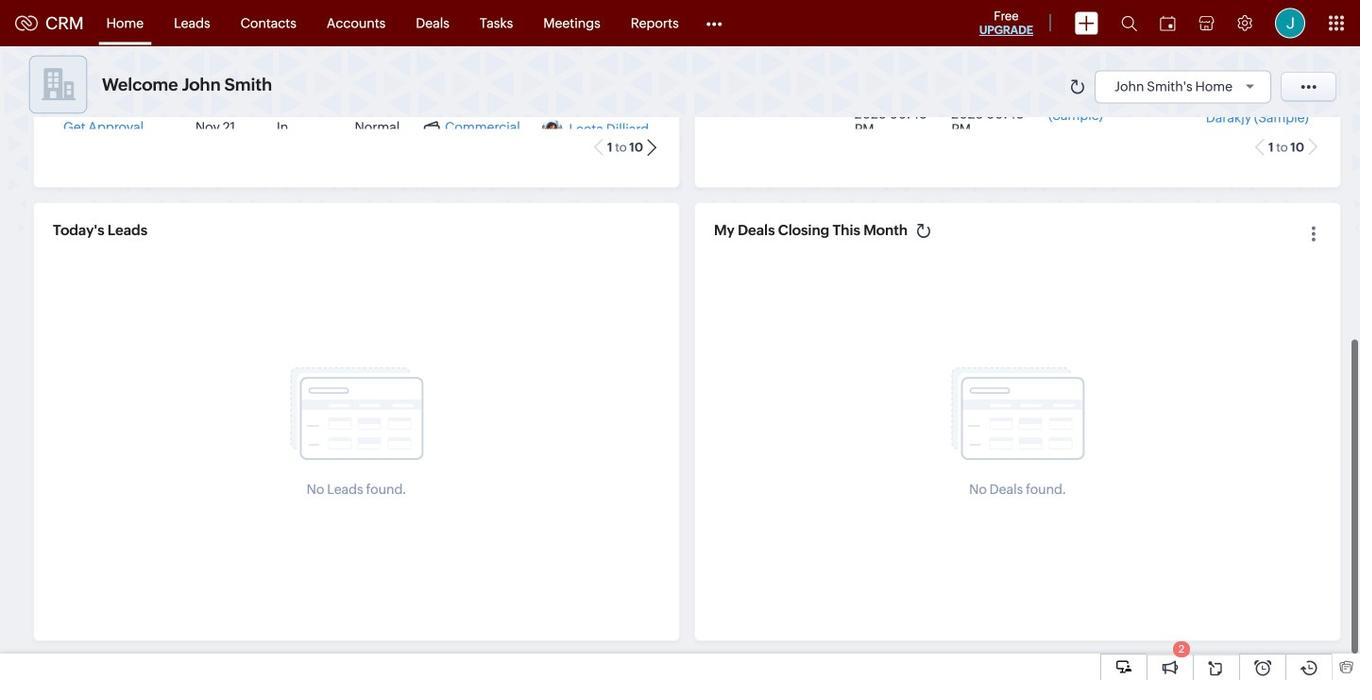 Task type: vqa. For each thing, say whether or not it's contained in the screenshot.
'SEARCH' Image
yes



Task type: locate. For each thing, give the bounding box(es) containing it.
logo image
[[15, 16, 38, 31]]

Other Modules field
[[694, 8, 735, 38]]

profile image
[[1275, 8, 1306, 38]]

search element
[[1110, 0, 1149, 46]]

calendar image
[[1160, 16, 1176, 31]]



Task type: describe. For each thing, give the bounding box(es) containing it.
search image
[[1121, 15, 1137, 31]]

profile element
[[1264, 0, 1317, 46]]

create menu image
[[1075, 12, 1099, 34]]

create menu element
[[1064, 0, 1110, 46]]



